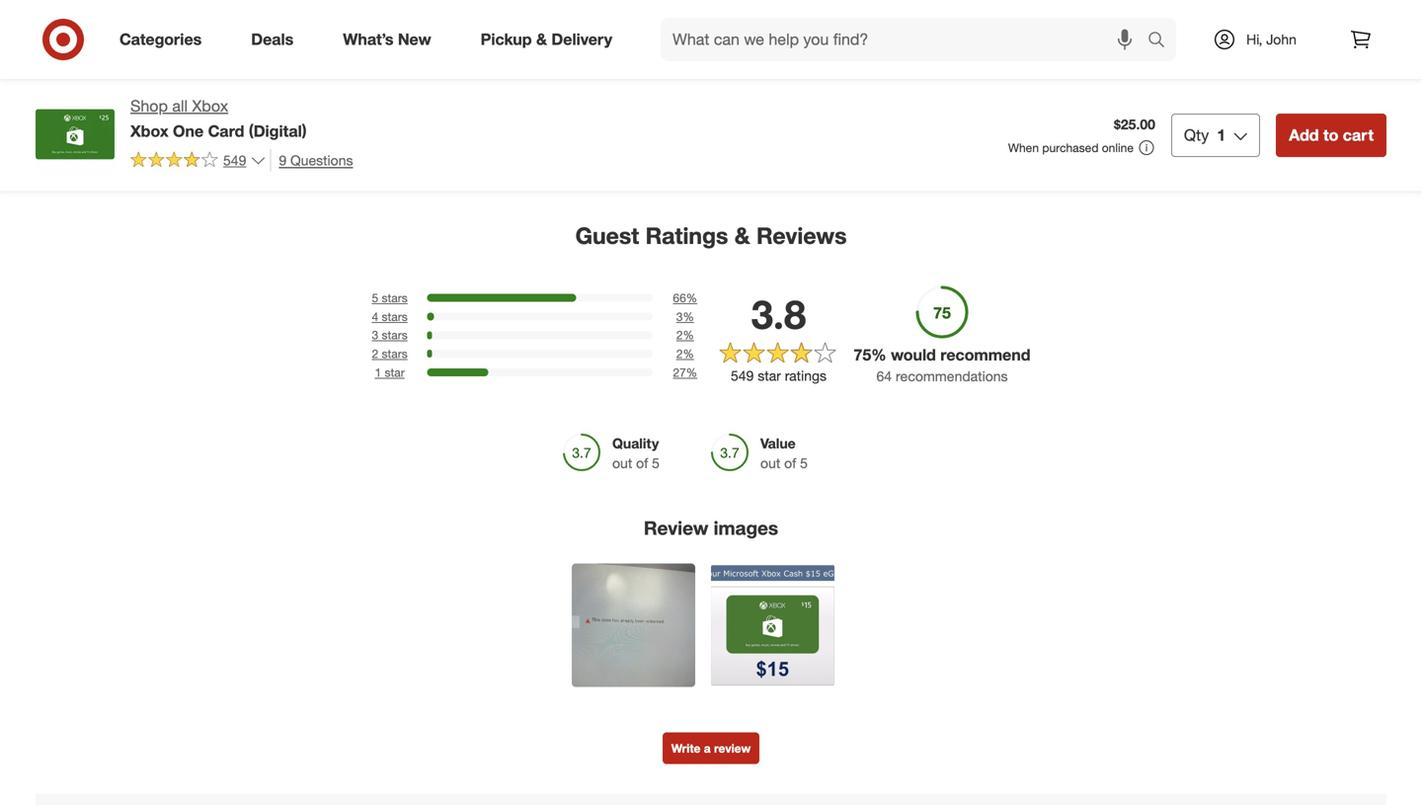 Task type: describe. For each thing, give the bounding box(es) containing it.
special inside disneyland 3 day park hopper kids' special ticket offer with genie+ $310 (ages 3-9)
[[1342, 34, 1388, 51]]

disneyland for disneyland 3 day park hopper kids' special ticket offer with genie+ $310 (ages 3-9)
[[1257, 17, 1325, 34]]

ticket inside disneyland 2 day 1 park per day kids' special ticket offer $100 (ages 3- 9)
[[451, 51, 488, 69]]

quality out of 5
[[613, 435, 660, 472]]

categories link
[[103, 18, 226, 61]]

3 down 4
[[372, 328, 379, 343]]

1 horizontal spatial xbox
[[192, 96, 228, 116]]

day for disneyland 3 day park hopper kids' special ticket offer with genie+ $310 (ages 3-9)
[[1340, 17, 1364, 34]]

549 for 549 star ratings
[[731, 367, 754, 384]]

genie+ for disneyland 2 day park hopper kids' special ticket offer with genie+ $225 (ages 3-9)
[[354, 51, 399, 69]]

recommend
[[941, 345, 1031, 365]]

$310
[[1257, 69, 1287, 86]]

park inside disneyland 3 day park hopper kids' special ticket offer with genie+ $310 (ages 3-9)
[[1368, 17, 1396, 34]]

ticket inside disneyland 3 day 1 park per day kids' special ticket offer $150 (ages 3- 9)
[[854, 51, 891, 69]]

3- inside disneyland 3 day park hopper kids' special ticket offer with genie+ $310 (ages 3-9)
[[1330, 69, 1343, 86]]

kids' inside disneyland 3 day 1 park per day kids' special ticket offer $150 (ages 3- 9)
[[906, 34, 937, 51]]

9 questions link
[[270, 149, 353, 172]]

day for disneyland 3 day 1 park per day kids' special ticket offer $150 (ages 3- 9)
[[937, 17, 961, 34]]

per for disneyland 2 day 1 park per day kids' special ticket offer $100 (ages 3- 9)
[[451, 34, 471, 51]]

quality
[[613, 435, 659, 452]]

9) inside disneyland 2 day park hopper kids' special ticket offer $165 (ages 3- 9)
[[652, 69, 664, 86]]

9
[[279, 152, 287, 169]]

3- inside disneyland 2 day 1 park per day kids' special ticket offer $100 (ages 3- 9)
[[599, 51, 612, 69]]

pickup & delivery link
[[464, 18, 637, 61]]

hopper for disneyland 3 day park hopper kids' special ticket offer with genie+ $310 (ages 3-9)
[[1257, 34, 1303, 51]]

$220
[[123, 51, 153, 69]]

75
[[854, 345, 872, 365]]

park inside disneyland 3 day 1 park per day kids' special ticket offer $150 (ages 3- 9)
[[976, 17, 1004, 34]]

shop
[[130, 96, 168, 116]]

3- inside disneyland 3 day park hopper kids' special ticket offer $220 (ages 3- 9)
[[196, 51, 209, 69]]

value
[[761, 435, 796, 452]]

special inside disneyland 2 day 1 park per day kids' special ticket offer with genie+ $160 (ages 3-9)
[[1142, 34, 1188, 51]]

2 up 27
[[677, 346, 683, 361]]

shop all xbox xbox one card  (digital)
[[130, 96, 307, 141]]

5 stars
[[372, 291, 408, 305]]

0 horizontal spatial &
[[536, 30, 547, 49]]

% for 4 stars
[[683, 309, 694, 324]]

3 for with
[[1329, 17, 1337, 34]]

stars for 2 stars
[[382, 346, 408, 361]]

add to cart
[[1290, 125, 1374, 145]]

kids' inside disneyland 3 day park hopper kids' special ticket offer $220 (ages 3- 9)
[[98, 34, 129, 51]]

3 for $220
[[120, 17, 127, 34]]

offer inside disneyland 2 day park hopper kids' special ticket offer $165 (ages 3- 9)
[[693, 51, 724, 69]]

$100
[[526, 51, 556, 69]]

2 stars
[[372, 346, 408, 361]]

2 up 1 star
[[372, 346, 379, 361]]

purchased
[[1043, 140, 1099, 155]]

one
[[173, 121, 204, 141]]

disneyland for disneyland 2 day park hopper kids' special ticket offer $165 (ages 3- 9)
[[652, 17, 720, 34]]

ticket inside disneyland 2 day park hopper kids' special ticket offer with genie+ $225 (ages 3-9)
[[249, 51, 286, 69]]

9) inside disneyland 3 day park hopper kids' special ticket offer $220 (ages 3- 9)
[[47, 69, 59, 86]]

park inside disneyland 2 day park hopper kids' special ticket offer with genie+ $225 (ages 3-9)
[[360, 17, 388, 34]]

66
[[673, 291, 686, 305]]

sponsored for disneyland 3 day 1 park per day kids' special ticket offer $150 (ages 3- 9)
[[854, 69, 912, 84]]

$225
[[249, 69, 279, 86]]

% for 1 star
[[686, 365, 698, 380]]

disneyland for disneyland 2 day 1 park per day kids' special ticket offer with genie+ $160 (ages 3-9)
[[1055, 17, 1123, 34]]

3.8
[[752, 290, 806, 338]]

john
[[1267, 31, 1297, 48]]

75 % would recommend 64 recommendations
[[854, 345, 1031, 385]]

3 for ticket
[[926, 17, 933, 34]]

1 for with
[[1166, 17, 1174, 34]]

disneyland 2 day park hopper kids' special ticket offer with genie+ $225 (ages 3-9)
[[249, 17, 399, 86]]

kids' inside disneyland 2 day 1 park per day kids' special ticket offer with genie+ $160 (ages 3-9)
[[1107, 34, 1138, 51]]

special inside disneyland 2 day 1 park per day kids' special ticket offer $100 (ages 3- 9)
[[537, 34, 583, 51]]

(ages inside disneyland 3 day 1 park per day kids' special ticket offer $150 (ages 3- 9)
[[963, 51, 999, 69]]

with for $310
[[1332, 51, 1358, 69]]

disneyland for disneyland 3 day park hopper kids' special ticket offer $220 (ages 3- 9)
[[47, 17, 116, 34]]

What can we help you find? suggestions appear below search field
[[661, 18, 1153, 61]]

1 for $100
[[562, 17, 569, 34]]

(ages inside disneyland 2 day 1 park per day kids' special ticket offer with genie+ $160 (ages 3-9)
[[1089, 69, 1124, 86]]

guest ratings & reviews
[[576, 222, 847, 250]]

stars for 5 stars
[[382, 291, 408, 305]]

what's new link
[[326, 18, 456, 61]]

$165
[[728, 51, 758, 69]]

value out of 5
[[761, 435, 808, 472]]

cart
[[1343, 125, 1374, 145]]

park inside disneyland 3 day park hopper kids' special ticket offer $220 (ages 3- 9)
[[159, 17, 187, 34]]

all
[[172, 96, 188, 116]]

hopper for disneyland 3 day park hopper kids' special ticket offer $220 (ages 3- 9)
[[47, 34, 94, 51]]

disneyland 2 day park hopper kids' special ticket offer $165 (ages 3- 9)
[[652, 17, 814, 86]]

with inside disneyland 2 day 1 park per day kids' special ticket offer with genie+ $160 (ages 3-9)
[[1131, 51, 1156, 69]]

recommendations
[[896, 368, 1008, 385]]

disneyland for disneyland 3 day 1 park per day kids' special ticket offer $150 (ages 3- 9)
[[854, 17, 922, 34]]

day for disneyland 2 day 1 park per day kids' special ticket offer $100 (ages 3- 9)
[[534, 17, 558, 34]]

2 inside disneyland 2 day park hopper kids' special ticket offer $165 (ages 3- 9)
[[724, 17, 732, 34]]

when purchased online
[[1009, 140, 1134, 155]]

guest review image 2 of 2, zoom in image
[[711, 564, 835, 687]]

2 inside disneyland 2 day 1 park per day kids' special ticket offer $100 (ages 3- 9)
[[523, 17, 530, 34]]

549 for 549
[[223, 151, 246, 169]]

ratings
[[785, 367, 827, 384]]

(ages inside disneyland 3 day park hopper kids' special ticket offer with genie+ $310 (ages 3-9)
[[1290, 69, 1326, 86]]

card
[[208, 121, 244, 141]]

1 vertical spatial &
[[735, 222, 750, 250]]

disneyland 3 day park hopper kids' special ticket offer $220 (ages 3- 9)
[[47, 17, 209, 86]]

pickup
[[481, 30, 532, 49]]

offer inside disneyland 2 day 1 park per day kids' special ticket offer $100 (ages 3- 9)
[[492, 51, 522, 69]]

disneyland for disneyland 2 day 1 park per day kids' special ticket offer $100 (ages 3- 9)
[[451, 17, 519, 34]]

image of xbox one card  (digital) image
[[36, 95, 115, 174]]

add
[[1290, 125, 1320, 145]]

1 for $150
[[965, 17, 973, 34]]

write a review button
[[663, 733, 760, 764]]

549 star ratings
[[731, 367, 827, 384]]

would
[[891, 345, 936, 365]]

(digital)
[[249, 121, 307, 141]]

to
[[1324, 125, 1339, 145]]

questions
[[291, 152, 353, 169]]

offer inside disneyland 3 day park hopper kids' special ticket offer with genie+ $310 (ages 3-9)
[[1298, 51, 1328, 69]]

online
[[1102, 140, 1134, 155]]

4 stars
[[372, 309, 408, 324]]

1 star
[[375, 365, 405, 380]]

out for quality out of 5
[[613, 454, 633, 472]]

what's
[[343, 30, 394, 49]]

sponsored for disneyland 2 day park hopper kids' special ticket offer with genie+ $225 (ages 3-9)
[[249, 69, 307, 84]]

when
[[1009, 140, 1039, 155]]

3- inside disneyland 2 day park hopper kids' special ticket offer with genie+ $225 (ages 3-9)
[[322, 69, 335, 86]]

guest review image 1 of 2, zoom in image
[[572, 564, 696, 687]]

3 down 66
[[677, 309, 683, 324]]



Task type: vqa. For each thing, say whether or not it's contained in the screenshot.
THE SPONSORED
yes



Task type: locate. For each thing, give the bounding box(es) containing it.
1 2 % from the top
[[677, 328, 694, 343]]

special inside disneyland 3 day 1 park per day kids' special ticket offer $150 (ages 3- 9)
[[940, 34, 987, 51]]

sponsored down what can we help you find? suggestions appear below 'search field'
[[854, 69, 912, 84]]

2 per from the left
[[854, 34, 874, 51]]

ticket inside disneyland 2 day 1 park per day kids' special ticket offer with genie+ $160 (ages 3-9)
[[1055, 51, 1092, 69]]

2 of from the left
[[785, 454, 797, 472]]

0 horizontal spatial with
[[325, 51, 350, 69]]

1 sponsored from the left
[[47, 69, 106, 84]]

(ages right $225
[[283, 69, 318, 86]]

6 sponsored from the left
[[1055, 69, 1114, 84]]

add to cart button
[[1277, 113, 1387, 157]]

ticket up when purchased online
[[1055, 51, 1092, 69]]

27 %
[[673, 365, 698, 380]]

disneyland 3 day 1 park per day kids' special ticket offer $150 (ages 3- 9)
[[854, 17, 1015, 86]]

%
[[686, 291, 698, 305], [683, 309, 694, 324], [683, 328, 694, 343], [872, 345, 887, 365], [683, 346, 694, 361], [686, 365, 698, 380]]

2 9) from the left
[[335, 69, 347, 86]]

3 disneyland from the left
[[451, 17, 519, 34]]

park inside disneyland 2 day 1 park per day kids' special ticket offer with genie+ $160 (ages 3-9)
[[1178, 17, 1206, 34]]

per left '$150' on the top right
[[854, 34, 874, 51]]

offer left '$150' on the top right
[[895, 51, 925, 69]]

hi, john
[[1247, 31, 1297, 48]]

with inside disneyland 3 day park hopper kids' special ticket offer with genie+ $310 (ages 3-9)
[[1332, 51, 1358, 69]]

1 of from the left
[[636, 454, 648, 472]]

5 ticket from the left
[[854, 51, 891, 69]]

&
[[536, 30, 547, 49], [735, 222, 750, 250]]

per for disneyland 2 day 1 park per day kids' special ticket offer with genie+ $160 (ages 3-9)
[[1055, 34, 1076, 51]]

1 disneyland from the left
[[47, 17, 116, 34]]

5 for value out of 5
[[800, 454, 808, 472]]

1 ticket from the left
[[47, 51, 85, 69]]

9) inside disneyland 3 day 1 park per day kids' special ticket offer $150 (ages 3- 9)
[[854, 69, 865, 86]]

5 down 'quality'
[[652, 454, 660, 472]]

5 inside value out of 5
[[800, 454, 808, 472]]

0 vertical spatial &
[[536, 30, 547, 49]]

64
[[877, 368, 892, 385]]

1 horizontal spatial per
[[854, 34, 874, 51]]

deals
[[251, 30, 294, 49]]

special inside disneyland 3 day park hopper kids' special ticket offer $220 (ages 3- 9)
[[133, 34, 179, 51]]

star for 1
[[385, 365, 405, 380]]

offer inside disneyland 3 day 1 park per day kids' special ticket offer $150 (ages 3- 9)
[[895, 51, 925, 69]]

with right $310
[[1332, 51, 1358, 69]]

2 kids' from the left
[[300, 34, 330, 51]]

1 out from the left
[[613, 454, 633, 472]]

3 special from the left
[[537, 34, 583, 51]]

9) down the what's
[[335, 69, 347, 86]]

5 special from the left
[[940, 34, 987, 51]]

4 special from the left
[[737, 34, 783, 51]]

4 hopper from the left
[[1257, 34, 1303, 51]]

3- inside disneyland 3 day 1 park per day kids' special ticket offer $150 (ages 3- 9)
[[1002, 51, 1015, 69]]

kids'
[[98, 34, 129, 51], [300, 34, 330, 51], [503, 34, 534, 51], [703, 34, 734, 51], [906, 34, 937, 51], [1107, 34, 1138, 51], [1307, 34, 1338, 51]]

5 disneyland from the left
[[854, 17, 922, 34]]

$150
[[929, 51, 959, 69]]

ticket down "hi, john"
[[1257, 51, 1294, 69]]

3 offer from the left
[[492, 51, 522, 69]]

stars for 3 stars
[[382, 328, 408, 343]]

per
[[451, 34, 471, 51], [854, 34, 874, 51], [1055, 34, 1076, 51]]

day for disneyland 2 day park hopper kids' special ticket offer with genie+ $225 (ages 3-9)
[[333, 17, 356, 34]]

deals link
[[234, 18, 318, 61]]

3- up add to cart
[[1330, 69, 1343, 86]]

3 up '$150' on the top right
[[926, 17, 933, 34]]

with
[[325, 51, 350, 69], [1131, 51, 1156, 69], [1332, 51, 1358, 69]]

9) inside disneyland 2 day park hopper kids' special ticket offer with genie+ $225 (ages 3-9)
[[335, 69, 347, 86]]

6 ticket from the left
[[1055, 51, 1092, 69]]

1 inside disneyland 3 day 1 park per day kids' special ticket offer $150 (ages 3- 9)
[[965, 17, 973, 34]]

special inside disneyland 2 day park hopper kids' special ticket offer $165 (ages 3- 9)
[[737, 34, 783, 51]]

star
[[385, 365, 405, 380], [758, 367, 781, 384]]

xbox
[[192, 96, 228, 116], [130, 121, 169, 141]]

offer down deals
[[290, 51, 321, 69]]

1 horizontal spatial 549
[[731, 367, 754, 384]]

per up $160
[[1055, 34, 1076, 51]]

disneyland for disneyland 2 day park hopper kids' special ticket offer with genie+ $225 (ages 3-9)
[[249, 17, 317, 34]]

2 % for 3 stars
[[677, 328, 694, 343]]

sponsored
[[47, 69, 106, 84], [249, 69, 307, 84], [451, 69, 509, 84], [652, 69, 711, 84], [854, 69, 912, 84], [1055, 69, 1114, 84], [1257, 69, 1315, 84]]

2 horizontal spatial per
[[1055, 34, 1076, 51]]

of for value
[[785, 454, 797, 472]]

offer
[[88, 51, 119, 69], [290, 51, 321, 69], [492, 51, 522, 69], [693, 51, 724, 69], [895, 51, 925, 69], [1096, 51, 1127, 69], [1298, 51, 1328, 69]]

sponsored for disneyland 2 day park hopper kids' special ticket offer $165 (ages 3- 9)
[[652, 69, 711, 84]]

1 inside disneyland 2 day 1 park per day kids' special ticket offer $100 (ages 3- 9)
[[562, 17, 569, 34]]

9) inside disneyland 2 day 1 park per day kids' special ticket offer $100 (ages 3- 9)
[[451, 69, 462, 86]]

3 inside disneyland 3 day park hopper kids' special ticket offer with genie+ $310 (ages 3-9)
[[1329, 17, 1337, 34]]

2 horizontal spatial genie+
[[1362, 51, 1407, 69]]

1 vertical spatial 549
[[731, 367, 754, 384]]

2 % up the 27 %
[[677, 346, 694, 361]]

6 9) from the left
[[1141, 69, 1153, 86]]

stars for 4 stars
[[382, 309, 408, 324]]

2 2 % from the top
[[677, 346, 694, 361]]

(ages inside disneyland 3 day park hopper kids' special ticket offer $220 (ages 3- 9)
[[157, 51, 192, 69]]

2 stars from the top
[[382, 309, 408, 324]]

0 horizontal spatial 5
[[372, 291, 379, 305]]

& right ratings on the top
[[735, 222, 750, 250]]

of inside quality out of 5
[[636, 454, 648, 472]]

5 sponsored from the left
[[854, 69, 912, 84]]

day for disneyland 2 day 1 park per day kids' special ticket offer with genie+ $160 (ages 3-9)
[[1139, 17, 1163, 34]]

xbox up card
[[192, 96, 228, 116]]

7 special from the left
[[1342, 34, 1388, 51]]

of
[[636, 454, 648, 472], [785, 454, 797, 472]]

3 inside disneyland 3 day park hopper kids' special ticket offer $220 (ages 3- 9)
[[120, 17, 127, 34]]

3 stars from the top
[[382, 328, 408, 343]]

genie+ up cart
[[1362, 51, 1407, 69]]

offer right $160
[[1096, 51, 1127, 69]]

1 vertical spatial xbox
[[130, 121, 169, 141]]

0 horizontal spatial of
[[636, 454, 648, 472]]

(ages right $165
[[761, 51, 797, 69]]

out
[[613, 454, 633, 472], [761, 454, 781, 472]]

549
[[223, 151, 246, 169], [731, 367, 754, 384]]

4 disneyland from the left
[[652, 17, 720, 34]]

hopper inside disneyland 2 day park hopper kids' special ticket offer $165 (ages 3- 9)
[[652, 34, 699, 51]]

1 stars from the top
[[382, 291, 408, 305]]

7 offer from the left
[[1298, 51, 1328, 69]]

disneyland inside disneyland 3 day park hopper kids' special ticket offer $220 (ages 3- 9)
[[47, 17, 116, 34]]

2 horizontal spatial with
[[1332, 51, 1358, 69]]

genie+ inside disneyland 3 day park hopper kids' special ticket offer with genie+ $310 (ages 3-9)
[[1362, 51, 1407, 69]]

review
[[644, 517, 709, 539]]

7 park from the left
[[1368, 17, 1396, 34]]

of down value
[[785, 454, 797, 472]]

66 %
[[673, 291, 698, 305]]

7 kids' from the left
[[1307, 34, 1338, 51]]

day for disneyland 3 day park hopper kids' special ticket offer $220 (ages 3- 9)
[[131, 17, 155, 34]]

0 horizontal spatial per
[[451, 34, 471, 51]]

delivery
[[552, 30, 613, 49]]

hi,
[[1247, 31, 1263, 48]]

offer left $220
[[88, 51, 119, 69]]

0 horizontal spatial star
[[385, 365, 405, 380]]

6 special from the left
[[1142, 34, 1188, 51]]

1 9) from the left
[[47, 69, 59, 86]]

disneyland inside disneyland 2 day park hopper kids' special ticket offer $165 (ages 3- 9)
[[652, 17, 720, 34]]

(ages down categories
[[157, 51, 192, 69]]

write a review
[[672, 741, 751, 756]]

3 genie+ from the left
[[1362, 51, 1407, 69]]

(ages down delivery
[[560, 51, 595, 69]]

1 horizontal spatial &
[[735, 222, 750, 250]]

3 inside disneyland 3 day 1 park per day kids' special ticket offer $150 (ages 3- 9)
[[926, 17, 933, 34]]

1 vertical spatial 2 %
[[677, 346, 694, 361]]

2 % down '3 %'
[[677, 328, 694, 343]]

offer inside disneyland 2 day park hopper kids' special ticket offer with genie+ $225 (ages 3-9)
[[290, 51, 321, 69]]

new
[[398, 30, 431, 49]]

5 inside quality out of 5
[[652, 454, 660, 472]]

4 9) from the left
[[652, 69, 664, 86]]

2 left 'search'
[[1127, 17, 1135, 34]]

0 horizontal spatial genie+
[[354, 51, 399, 69]]

kids' inside disneyland 2 day park hopper kids' special ticket offer $165 (ages 3- 9)
[[703, 34, 734, 51]]

stars up 1 star
[[382, 346, 408, 361]]

1 horizontal spatial with
[[1131, 51, 1156, 69]]

(ages right $310
[[1290, 69, 1326, 86]]

3 hopper from the left
[[652, 34, 699, 51]]

ticket down pickup
[[451, 51, 488, 69]]

0 vertical spatial 549
[[223, 151, 246, 169]]

with for $225
[[325, 51, 350, 69]]

3- inside disneyland 2 day park hopper kids' special ticket offer $165 (ages 3- 9)
[[801, 51, 814, 69]]

0 horizontal spatial out
[[613, 454, 633, 472]]

3 right john
[[1329, 17, 1337, 34]]

ticket left $165
[[652, 51, 689, 69]]

star for 549
[[758, 367, 781, 384]]

day inside disneyland 3 day park hopper kids' special ticket offer with genie+ $310 (ages 3-9)
[[1340, 17, 1364, 34]]

% for 5 stars
[[686, 291, 698, 305]]

out down 'quality'
[[613, 454, 633, 472]]

reviews
[[757, 222, 847, 250]]

review images
[[644, 517, 779, 539]]

genie+ for disneyland 3 day park hopper kids' special ticket offer with genie+ $310 (ages 3-9)
[[1362, 51, 1407, 69]]

offer inside disneyland 2 day 1 park per day kids' special ticket offer with genie+ $160 (ages 3-9)
[[1096, 51, 1127, 69]]

kids' inside disneyland 3 day park hopper kids' special ticket offer with genie+ $310 (ages 3-9)
[[1307, 34, 1338, 51]]

3- down categories
[[196, 51, 209, 69]]

2 out from the left
[[761, 454, 781, 472]]

with down 'search'
[[1131, 51, 1156, 69]]

genie+ inside disneyland 2 day 1 park per day kids' special ticket offer with genie+ $160 (ages 3-9)
[[1160, 51, 1205, 69]]

stars
[[382, 291, 408, 305], [382, 309, 408, 324], [382, 328, 408, 343], [382, 346, 408, 361]]

5 offer from the left
[[895, 51, 925, 69]]

6 disneyland from the left
[[1055, 17, 1123, 34]]

2 down '3 %'
[[677, 328, 683, 343]]

(ages inside disneyland 2 day 1 park per day kids' special ticket offer $100 (ages 3- 9)
[[560, 51, 595, 69]]

per left pickup
[[451, 34, 471, 51]]

2 inside disneyland 2 day 1 park per day kids' special ticket offer with genie+ $160 (ages 3-9)
[[1127, 17, 1135, 34]]

hopper inside disneyland 3 day park hopper kids' special ticket offer $220 (ages 3- 9)
[[47, 34, 94, 51]]

2 up $165
[[724, 17, 732, 34]]

offer down pickup
[[492, 51, 522, 69]]

1 horizontal spatial of
[[785, 454, 797, 472]]

2
[[321, 17, 329, 34], [523, 17, 530, 34], [724, 17, 732, 34], [1127, 17, 1135, 34], [677, 328, 683, 343], [372, 346, 379, 361], [677, 346, 683, 361]]

a
[[704, 741, 711, 756]]

2 park from the left
[[360, 17, 388, 34]]

5 for quality out of 5
[[652, 454, 660, 472]]

qty 1
[[1185, 125, 1226, 145]]

2 inside disneyland 2 day park hopper kids' special ticket offer with genie+ $225 (ages 3-9)
[[321, 17, 329, 34]]

1 inside disneyland 2 day 1 park per day kids' special ticket offer with genie+ $160 (ages 3-9)
[[1166, 17, 1174, 34]]

write
[[672, 741, 701, 756]]

3 9) from the left
[[451, 69, 462, 86]]

star down 2 stars
[[385, 365, 405, 380]]

2 special from the left
[[334, 34, 380, 51]]

0 horizontal spatial 549
[[223, 151, 246, 169]]

6 offer from the left
[[1096, 51, 1127, 69]]

of for quality
[[636, 454, 648, 472]]

9) inside disneyland 2 day 1 park per day kids' special ticket offer with genie+ $160 (ages 3-9)
[[1141, 69, 1153, 86]]

3 stars
[[372, 328, 408, 343]]

pickup & delivery
[[481, 30, 613, 49]]

sponsored down john
[[1257, 69, 1315, 84]]

3 ticket from the left
[[451, 51, 488, 69]]

& up $100
[[536, 30, 547, 49]]

4 park from the left
[[763, 17, 791, 34]]

hopper up $310
[[1257, 34, 1303, 51]]

9) left $165
[[652, 69, 664, 86]]

per inside disneyland 3 day 1 park per day kids' special ticket offer $150 (ages 3- 9)
[[854, 34, 874, 51]]

549 down card
[[223, 151, 246, 169]]

disneyland inside disneyland 3 day park hopper kids' special ticket offer with genie+ $310 (ages 3-9)
[[1257, 17, 1325, 34]]

ratings
[[646, 222, 729, 250]]

out down value
[[761, 454, 781, 472]]

hopper left $165
[[652, 34, 699, 51]]

of down 'quality'
[[636, 454, 648, 472]]

4 kids' from the left
[[703, 34, 734, 51]]

5 up 4
[[372, 291, 379, 305]]

2 left the what's
[[321, 17, 329, 34]]

1 kids' from the left
[[98, 34, 129, 51]]

star left ratings
[[758, 367, 781, 384]]

9) down what can we help you find? suggestions appear below 'search field'
[[854, 69, 865, 86]]

of inside value out of 5
[[785, 454, 797, 472]]

special inside disneyland 2 day park hopper kids' special ticket offer with genie+ $225 (ages 3-9)
[[334, 34, 380, 51]]

549 right the 27 %
[[731, 367, 754, 384]]

per for disneyland 3 day 1 park per day kids' special ticket offer $150 (ages 3- 9)
[[854, 34, 874, 51]]

guest
[[576, 222, 639, 250]]

1 hopper from the left
[[47, 34, 94, 51]]

day for disneyland 2 day park hopper kids' special ticket offer $165 (ages 3- 9)
[[736, 17, 759, 34]]

4 ticket from the left
[[652, 51, 689, 69]]

0 horizontal spatial xbox
[[130, 121, 169, 141]]

3 %
[[677, 309, 694, 324]]

(ages right $160
[[1089, 69, 1124, 86]]

1 horizontal spatial genie+
[[1160, 51, 1205, 69]]

with down the what's
[[325, 51, 350, 69]]

3 kids' from the left
[[503, 34, 534, 51]]

disneyland inside disneyland 3 day 1 park per day kids' special ticket offer $150 (ages 3- 9)
[[854, 17, 922, 34]]

2 up $100
[[523, 17, 530, 34]]

4 stars from the top
[[382, 346, 408, 361]]

xbox down shop
[[130, 121, 169, 141]]

0 vertical spatial xbox
[[192, 96, 228, 116]]

5 down ratings
[[800, 454, 808, 472]]

1 horizontal spatial out
[[761, 454, 781, 472]]

categories
[[120, 30, 202, 49]]

7 disneyland from the left
[[1257, 17, 1325, 34]]

per inside disneyland 2 day 1 park per day kids' special ticket offer $100 (ages 3- 9)
[[451, 34, 471, 51]]

1 genie+ from the left
[[354, 51, 399, 69]]

stars up 4 stars
[[382, 291, 408, 305]]

2 hopper from the left
[[249, 34, 296, 51]]

search
[[1139, 32, 1187, 51]]

ticket inside disneyland 3 day park hopper kids' special ticket offer with genie+ $310 (ages 3-9)
[[1257, 51, 1294, 69]]

1 per from the left
[[451, 34, 471, 51]]

2 % for 2 stars
[[677, 346, 694, 361]]

genie+ down the what's
[[354, 51, 399, 69]]

2 with from the left
[[1131, 51, 1156, 69]]

9) up image of xbox one card  (digital)
[[47, 69, 59, 86]]

offer inside disneyland 3 day park hopper kids' special ticket offer $220 (ages 3- 9)
[[88, 51, 119, 69]]

5 kids' from the left
[[906, 34, 937, 51]]

disneyland inside disneyland 2 day 1 park per day kids' special ticket offer with genie+ $160 (ages 3-9)
[[1055, 17, 1123, 34]]

park
[[159, 17, 187, 34], [360, 17, 388, 34], [573, 17, 601, 34], [763, 17, 791, 34], [976, 17, 1004, 34], [1178, 17, 1206, 34], [1368, 17, 1396, 34]]

disneyland 2 day 1 park per day kids' special ticket offer $100 (ages 3- 9)
[[451, 17, 612, 86]]

9 questions
[[279, 152, 353, 169]]

hopper inside disneyland 2 day park hopper kids' special ticket offer with genie+ $225 (ages 3-9)
[[249, 34, 296, 51]]

3- left $160
[[1002, 51, 1015, 69]]

special
[[133, 34, 179, 51], [334, 34, 380, 51], [537, 34, 583, 51], [737, 34, 783, 51], [940, 34, 987, 51], [1142, 34, 1188, 51], [1342, 34, 1388, 51]]

per inside disneyland 2 day 1 park per day kids' special ticket offer with genie+ $160 (ages 3-9)
[[1055, 34, 1076, 51]]

3 sponsored from the left
[[451, 69, 509, 84]]

offer left $165
[[693, 51, 724, 69]]

(ages
[[157, 51, 192, 69], [560, 51, 595, 69], [761, 51, 797, 69], [963, 51, 999, 69], [283, 69, 318, 86], [1089, 69, 1124, 86], [1290, 69, 1326, 86]]

disneyland inside disneyland 2 day 1 park per day kids' special ticket offer $100 (ages 3- 9)
[[451, 17, 519, 34]]

3
[[120, 17, 127, 34], [926, 17, 933, 34], [1329, 17, 1337, 34], [677, 309, 683, 324], [372, 328, 379, 343]]

549 link
[[130, 149, 266, 173]]

2 disneyland from the left
[[249, 17, 317, 34]]

disneyland 2 day 1 park per day kids' special ticket offer with genie+ $160 (ages 3-9)
[[1055, 17, 1206, 86]]

park inside disneyland 2 day 1 park per day kids' special ticket offer $100 (ages 3- 9)
[[573, 17, 601, 34]]

3 with from the left
[[1332, 51, 1358, 69]]

out for value out of 5
[[761, 454, 781, 472]]

3 up $220
[[120, 17, 127, 34]]

5 9) from the left
[[854, 69, 865, 86]]

9) up cart
[[1343, 69, 1354, 86]]

1 offer from the left
[[88, 51, 119, 69]]

2 genie+ from the left
[[1160, 51, 1205, 69]]

stars up 2 stars
[[382, 328, 408, 343]]

% for 3 stars
[[683, 328, 694, 343]]

out inside quality out of 5
[[613, 454, 633, 472]]

3- right $225
[[322, 69, 335, 86]]

4
[[372, 309, 379, 324]]

park inside disneyland 2 day park hopper kids' special ticket offer $165 (ages 3- 9)
[[763, 17, 791, 34]]

7 sponsored from the left
[[1257, 69, 1315, 84]]

sponsored up image of xbox one card  (digital)
[[47, 69, 106, 84]]

genie+ down 'search'
[[1160, 51, 1205, 69]]

day inside disneyland 2 day park hopper kids' special ticket offer $165 (ages 3- 9)
[[736, 17, 759, 34]]

7 9) from the left
[[1343, 69, 1354, 86]]

hopper up $225
[[249, 34, 296, 51]]

2 sponsored from the left
[[249, 69, 307, 84]]

2 horizontal spatial 5
[[800, 454, 808, 472]]

$25.00
[[1115, 116, 1156, 133]]

2 offer from the left
[[290, 51, 321, 69]]

offer right $310
[[1298, 51, 1328, 69]]

3- down search button
[[1128, 69, 1141, 86]]

what's new
[[343, 30, 431, 49]]

day inside disneyland 2 day park hopper kids' special ticket offer with genie+ $225 (ages 3-9)
[[333, 17, 356, 34]]

6 park from the left
[[1178, 17, 1206, 34]]

4 sponsored from the left
[[652, 69, 711, 84]]

hopper for disneyland 2 day park hopper kids' special ticket offer $165 (ages 3- 9)
[[652, 34, 699, 51]]

(ages right '$150' on the top right
[[963, 51, 999, 69]]

disneyland 3 day park hopper kids' special ticket offer with genie+ $310 (ages 3-9)
[[1257, 17, 1407, 86]]

hopper left $220
[[47, 34, 94, 51]]

9) inside disneyland 3 day park hopper kids' special ticket offer with genie+ $310 (ages 3-9)
[[1343, 69, 1354, 86]]

ticket inside disneyland 2 day park hopper kids' special ticket offer $165 (ages 3- 9)
[[652, 51, 689, 69]]

1
[[562, 17, 569, 34], [965, 17, 973, 34], [1166, 17, 1174, 34], [1217, 125, 1226, 145], [375, 365, 382, 380]]

3- down delivery
[[599, 51, 612, 69]]

day
[[131, 17, 155, 34], [333, 17, 356, 34], [534, 17, 558, 34], [736, 17, 759, 34], [937, 17, 961, 34], [1139, 17, 1163, 34], [1340, 17, 1364, 34], [475, 34, 499, 51], [878, 34, 902, 51], [1080, 34, 1104, 51]]

sponsored up when purchased online
[[1055, 69, 1114, 84]]

1 special from the left
[[133, 34, 179, 51]]

qty
[[1185, 125, 1210, 145]]

3 park from the left
[[573, 17, 601, 34]]

search button
[[1139, 18, 1187, 65]]

ticket left '$150' on the top right
[[854, 51, 891, 69]]

1 park from the left
[[159, 17, 187, 34]]

kids' inside disneyland 2 day park hopper kids' special ticket offer with genie+ $225 (ages 3-9)
[[300, 34, 330, 51]]

9) down what's new link
[[451, 69, 462, 86]]

genie+ inside disneyland 2 day park hopper kids' special ticket offer with genie+ $225 (ages 3-9)
[[354, 51, 399, 69]]

hopper
[[47, 34, 94, 51], [249, 34, 296, 51], [652, 34, 699, 51], [1257, 34, 1303, 51]]

(ages inside disneyland 2 day park hopper kids' special ticket offer with genie+ $225 (ages 3-9)
[[283, 69, 318, 86]]

6 kids' from the left
[[1107, 34, 1138, 51]]

hopper for disneyland 2 day park hopper kids' special ticket offer with genie+ $225 (ages 3-9)
[[249, 34, 296, 51]]

1 horizontal spatial star
[[758, 367, 781, 384]]

disneyland
[[47, 17, 116, 34], [249, 17, 317, 34], [451, 17, 519, 34], [652, 17, 720, 34], [854, 17, 922, 34], [1055, 17, 1123, 34], [1257, 17, 1325, 34]]

hopper inside disneyland 3 day park hopper kids' special ticket offer with genie+ $310 (ages 3-9)
[[1257, 34, 1303, 51]]

1 with from the left
[[325, 51, 350, 69]]

2 ticket from the left
[[249, 51, 286, 69]]

sponsored left $165
[[652, 69, 711, 84]]

review
[[714, 741, 751, 756]]

3- inside disneyland 2 day 1 park per day kids' special ticket offer with genie+ $160 (ages 3-9)
[[1128, 69, 1141, 86]]

7 ticket from the left
[[1257, 51, 1294, 69]]

with inside disneyland 2 day park hopper kids' special ticket offer with genie+ $225 (ages 3-9)
[[325, 51, 350, 69]]

kids' inside disneyland 2 day 1 park per day kids' special ticket offer $100 (ages 3- 9)
[[503, 34, 534, 51]]

% for 2 stars
[[683, 346, 694, 361]]

4 offer from the left
[[693, 51, 724, 69]]

stars down 5 stars
[[382, 309, 408, 324]]

% inside 75 % would recommend 64 recommendations
[[872, 345, 887, 365]]

0 vertical spatial 2 %
[[677, 328, 694, 343]]

day inside disneyland 3 day park hopper kids' special ticket offer $220 (ages 3- 9)
[[131, 17, 155, 34]]

genie+
[[354, 51, 399, 69], [1160, 51, 1205, 69], [1362, 51, 1407, 69]]

sponsored for disneyland 2 day 1 park per day kids' special ticket offer $100 (ages 3- 9)
[[451, 69, 509, 84]]

out inside value out of 5
[[761, 454, 781, 472]]

disneyland inside disneyland 2 day park hopper kids' special ticket offer with genie+ $225 (ages 3-9)
[[249, 17, 317, 34]]

sponsored for disneyland 3 day park hopper kids' special ticket offer with genie+ $310 (ages 3-9)
[[1257, 69, 1315, 84]]

27
[[673, 365, 686, 380]]

ticket left $220
[[47, 51, 85, 69]]

3 per from the left
[[1055, 34, 1076, 51]]

(ages inside disneyland 2 day park hopper kids' special ticket offer $165 (ages 3- 9)
[[761, 51, 797, 69]]

9)
[[47, 69, 59, 86], [335, 69, 347, 86], [451, 69, 462, 86], [652, 69, 664, 86], [854, 69, 865, 86], [1141, 69, 1153, 86], [1343, 69, 1354, 86]]

images
[[714, 517, 779, 539]]

ticket inside disneyland 3 day park hopper kids' special ticket offer $220 (ages 3- 9)
[[47, 51, 85, 69]]

ticket down deals
[[249, 51, 286, 69]]

sponsored down pickup
[[451, 69, 509, 84]]

$160
[[1055, 69, 1085, 86]]

3- right $165
[[801, 51, 814, 69]]

9) down search button
[[1141, 69, 1153, 86]]

1 horizontal spatial 5
[[652, 454, 660, 472]]

sponsored down deals link
[[249, 69, 307, 84]]

5 park from the left
[[976, 17, 1004, 34]]



